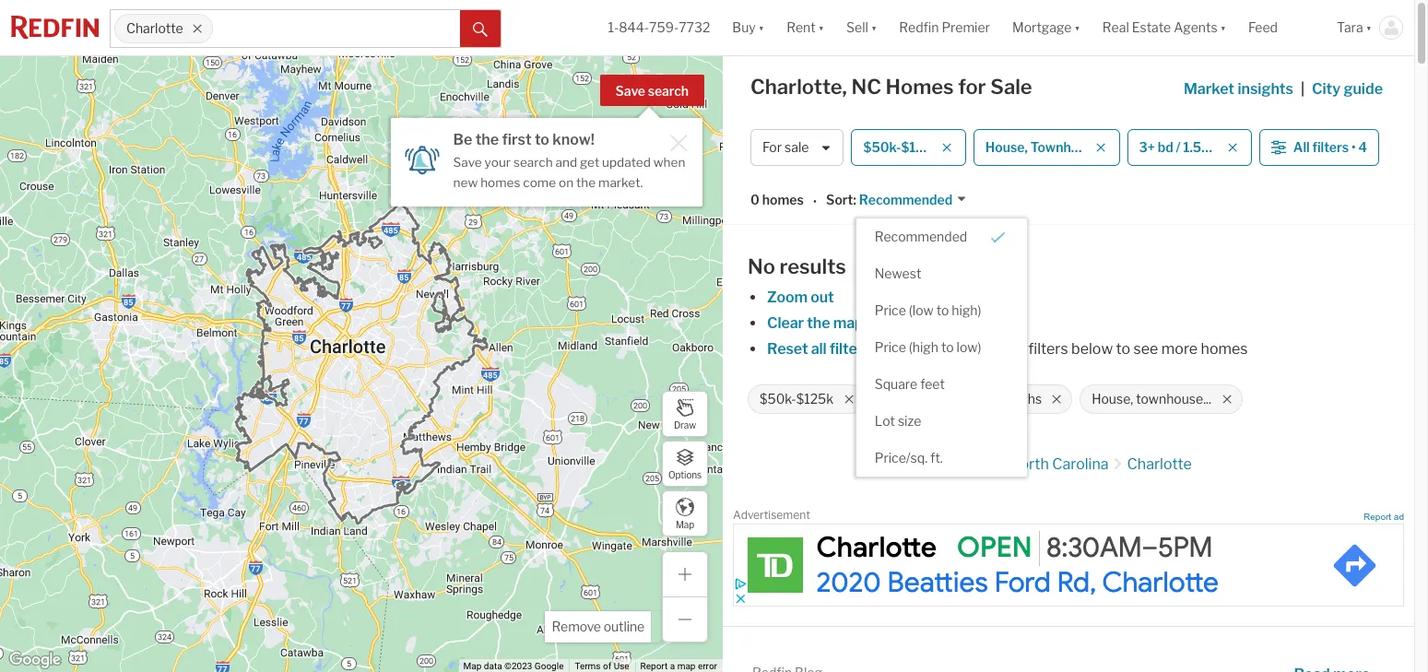 Task type: locate. For each thing, give the bounding box(es) containing it.
rent ▾ button
[[787, 0, 824, 55]]

$50k-
[[863, 140, 901, 155], [760, 391, 796, 407]]

market insights link
[[1184, 60, 1294, 101]]

terms of use link
[[575, 661, 629, 671]]

▾
[[759, 20, 765, 35], [818, 20, 824, 35], [871, 20, 877, 35], [1075, 20, 1081, 35], [1220, 20, 1226, 35], [1366, 20, 1372, 35]]

0 vertical spatial save
[[616, 83, 645, 99]]

0 horizontal spatial $50k-$125k
[[760, 391, 834, 407]]

report inside button
[[1364, 512, 1391, 522]]

the
[[476, 131, 499, 148], [576, 175, 596, 190], [807, 314, 830, 332]]

$50k- down reset
[[760, 391, 796, 407]]

1 price from the top
[[875, 302, 906, 318]]

the right be
[[476, 131, 499, 148]]

be
[[453, 131, 472, 148]]

• inside the 0 homes •
[[813, 193, 817, 209]]

save search
[[616, 83, 689, 99]]

1-
[[608, 20, 619, 35]]

ad region
[[733, 523, 1404, 606]]

0 vertical spatial 3+
[[1139, 140, 1155, 155]]

of left use
[[603, 661, 612, 671]]

map left data
[[463, 661, 482, 671]]

remove 3+ bd / 1.5+ ba image
[[1227, 142, 1238, 153]]

1 horizontal spatial •
[[1352, 140, 1356, 155]]

1 vertical spatial your
[[994, 340, 1025, 358]]

report ad button
[[1364, 512, 1404, 526]]

the up all
[[807, 314, 830, 332]]

• inside 'button'
[[1352, 140, 1356, 155]]

▾ for mortgage ▾
[[1075, 20, 1081, 35]]

3+ up lot size
[[884, 391, 900, 407]]

report for report ad
[[1364, 512, 1391, 522]]

$50k-$125k left remove $50k-$125k icon
[[863, 140, 940, 155]]

redfin premier
[[899, 20, 990, 35]]

• left 4
[[1352, 140, 1356, 155]]

low)
[[957, 339, 982, 355]]

get
[[580, 155, 600, 170]]

• for homes
[[813, 193, 817, 209]]

below
[[1072, 340, 1113, 358]]

0 horizontal spatial map
[[677, 661, 696, 671]]

your down first
[[485, 155, 511, 170]]

1 horizontal spatial report
[[1364, 512, 1391, 522]]

5 ▾ from the left
[[1220, 20, 1226, 35]]

0 horizontal spatial $50k-
[[760, 391, 796, 407]]

size
[[898, 413, 921, 428]]

price down "boundary"
[[875, 339, 906, 355]]

1 vertical spatial recommended
[[875, 228, 967, 244]]

map inside button
[[676, 519, 694, 530]]

6 ▾ from the left
[[1366, 20, 1372, 35]]

1 horizontal spatial charlotte
[[1127, 456, 1192, 473]]

know!
[[553, 131, 595, 148]]

844-
[[619, 20, 649, 35]]

remove 1.5+ baths image
[[1051, 394, 1062, 405]]

map down options
[[676, 519, 694, 530]]

homes right more
[[1201, 340, 1248, 358]]

2 horizontal spatial filters
[[1313, 140, 1349, 155]]

1 vertical spatial search
[[514, 155, 553, 170]]

of
[[977, 340, 991, 358], [603, 661, 612, 671]]

2 ▾ from the left
[[818, 20, 824, 35]]

1 horizontal spatial save
[[616, 83, 645, 99]]

▾ inside real estate agents ▾ 'link'
[[1220, 20, 1226, 35]]

dialog
[[856, 218, 1027, 476]]

0 vertical spatial map
[[833, 314, 864, 332]]

1 vertical spatial homes
[[762, 192, 804, 208]]

1 vertical spatial of
[[603, 661, 612, 671]]

1 vertical spatial •
[[813, 193, 817, 209]]

homes
[[481, 175, 520, 190], [762, 192, 804, 208], [1201, 340, 1248, 358]]

1.5+ baths
[[981, 391, 1042, 407]]

/
[[1176, 140, 1181, 155]]

3+ inside button
[[1139, 140, 1155, 155]]

0 horizontal spatial the
[[476, 131, 499, 148]]

4 ▾ from the left
[[1075, 20, 1081, 35]]

zoom
[[767, 289, 808, 306]]

0 horizontal spatial 3+
[[884, 391, 900, 407]]

3+ bd / 1.5+ ba
[[1139, 140, 1227, 155]]

$50k-$125k inside button
[[863, 140, 940, 155]]

3+ left bd
[[1139, 140, 1155, 155]]

1 vertical spatial report
[[640, 661, 668, 671]]

▾ for rent ▾
[[818, 20, 824, 35]]

save inside button
[[616, 83, 645, 99]]

report left a
[[640, 661, 668, 671]]

map for map
[[676, 519, 694, 530]]

▾ inside buy ▾ dropdown button
[[759, 20, 765, 35]]

charlotte left remove charlotte icon
[[126, 21, 183, 36]]

use
[[614, 661, 629, 671]]

1 horizontal spatial house,
[[1092, 391, 1133, 407]]

price/sq. ft.
[[875, 450, 943, 465]]

house, right remove $50k-$125k icon
[[986, 140, 1028, 155]]

options button
[[662, 441, 708, 487]]

0 vertical spatial charlotte
[[126, 21, 183, 36]]

to left 'low)'
[[941, 339, 954, 355]]

0 vertical spatial price
[[875, 302, 906, 318]]

redfin premier button
[[888, 0, 1001, 55]]

sort
[[826, 192, 853, 208]]

homes right new
[[481, 175, 520, 190]]

3 ▾ from the left
[[871, 20, 877, 35]]

0 vertical spatial 1.5+
[[1184, 140, 1209, 155]]

a
[[670, 661, 675, 671]]

0 vertical spatial $50k-
[[863, 140, 901, 155]]

map down out
[[833, 314, 864, 332]]

0 vertical spatial of
[[977, 340, 991, 358]]

0 vertical spatial homes
[[481, 175, 520, 190]]

1 horizontal spatial search
[[648, 83, 689, 99]]

1.5+ inside 3+ bd / 1.5+ ba button
[[1184, 140, 1209, 155]]

charlotte
[[126, 21, 183, 36], [1127, 456, 1192, 473]]

remove house, townhouse, other image
[[1095, 142, 1106, 153]]

recommended inside dialog
[[875, 228, 967, 244]]

charlotte link
[[1127, 456, 1192, 473]]

the right "on"
[[576, 175, 596, 190]]

▾ right sell
[[871, 20, 877, 35]]

1 ▾ from the left
[[759, 20, 765, 35]]

price
[[875, 302, 906, 318], [875, 339, 906, 355]]

homes inside zoom out clear the map boundary reset all filters or remove one of your filters below to see more homes
[[1201, 340, 1248, 358]]

recommended up newest button
[[875, 228, 967, 244]]

recommended button
[[856, 191, 967, 209], [856, 218, 1027, 255]]

filters left below
[[1028, 340, 1068, 358]]

1 horizontal spatial your
[[994, 340, 1025, 358]]

1 vertical spatial 3+
[[884, 391, 900, 407]]

newest
[[875, 265, 921, 281]]

1 vertical spatial $125k
[[796, 391, 834, 407]]

sell
[[847, 20, 868, 35]]

filters
[[1313, 140, 1349, 155], [830, 340, 871, 358], [1028, 340, 1068, 358]]

0 horizontal spatial homes
[[481, 175, 520, 190]]

report left 'ad'
[[1364, 512, 1391, 522]]

recommended button up the newest
[[856, 218, 1027, 255]]

or
[[875, 340, 889, 358]]

price for price (high to low)
[[875, 339, 906, 355]]

0 vertical spatial •
[[1352, 140, 1356, 155]]

1 vertical spatial 1.5+
[[981, 391, 1005, 407]]

map
[[676, 519, 694, 530], [463, 661, 482, 671]]

0 vertical spatial your
[[485, 155, 511, 170]]

house, inside "house, townhouse, other" button
[[986, 140, 1028, 155]]

square
[[875, 376, 918, 392]]

0 vertical spatial report
[[1364, 512, 1391, 522]]

4
[[1359, 140, 1367, 155]]

1 vertical spatial save
[[453, 155, 482, 170]]

to
[[535, 131, 549, 148], [937, 302, 949, 318], [941, 339, 954, 355], [1116, 340, 1131, 358]]

▾ inside sell ▾ dropdown button
[[871, 20, 877, 35]]

▾ right the buy
[[759, 20, 765, 35]]

1 horizontal spatial homes
[[762, 192, 804, 208]]

$50k-$125k for remove $50k-$125k image
[[760, 391, 834, 407]]

0 horizontal spatial $125k
[[796, 391, 834, 407]]

▾ inside mortgage ▾ dropdown button
[[1075, 20, 1081, 35]]

0 horizontal spatial your
[[485, 155, 511, 170]]

recommended right :
[[859, 192, 953, 208]]

1.5+ left baths
[[981, 391, 1005, 407]]

1 horizontal spatial map
[[676, 519, 694, 530]]

outline
[[604, 619, 645, 634]]

sell ▾ button
[[847, 0, 877, 55]]

1 vertical spatial map
[[677, 661, 696, 671]]

see
[[1134, 340, 1158, 358]]

homes inside the 0 homes •
[[762, 192, 804, 208]]

$125k
[[901, 140, 940, 155], [796, 391, 834, 407]]

filters right the all
[[1313, 140, 1349, 155]]

$50k-$125k
[[863, 140, 940, 155], [760, 391, 834, 407]]

the inside zoom out clear the map boundary reset all filters or remove one of your filters below to see more homes
[[807, 314, 830, 332]]

0 vertical spatial $125k
[[901, 140, 940, 155]]

0 horizontal spatial house,
[[986, 140, 1028, 155]]

ba
[[1212, 140, 1227, 155]]

results
[[780, 254, 846, 278]]

filters down clear the map boundary "button"
[[830, 340, 871, 358]]

$50k-$125k for remove $50k-$125k icon
[[863, 140, 940, 155]]

▾ right tara
[[1366, 20, 1372, 35]]

recommended for second the recommended button from the bottom of the page
[[859, 192, 953, 208]]

remove $50k-$125k image
[[941, 142, 952, 153]]

2 horizontal spatial the
[[807, 314, 830, 332]]

house, townhouse...
[[1092, 391, 1212, 407]]

save down 844-
[[616, 83, 645, 99]]

2 vertical spatial homes
[[1201, 340, 1248, 358]]

$50k- inside button
[[863, 140, 901, 155]]

0 vertical spatial search
[[648, 83, 689, 99]]

search up the "come"
[[514, 155, 553, 170]]

1-844-759-7732
[[608, 20, 710, 35]]

0 vertical spatial recommended button
[[856, 191, 967, 209]]

1 horizontal spatial 1.5+
[[1184, 140, 1209, 155]]

your inside zoom out clear the map boundary reset all filters or remove one of your filters below to see more homes
[[994, 340, 1025, 358]]

0 vertical spatial the
[[476, 131, 499, 148]]

charlotte down house, townhouse... at the right of the page
[[1127, 456, 1192, 473]]

1 vertical spatial house,
[[1092, 391, 1133, 407]]

1 horizontal spatial 3+
[[1139, 140, 1155, 155]]

2 horizontal spatial homes
[[1201, 340, 1248, 358]]

buy ▾
[[732, 20, 765, 35]]

$50k-$125k down reset
[[760, 391, 834, 407]]

advertisement
[[733, 508, 810, 522]]

0 horizontal spatial map
[[463, 661, 482, 671]]

be the first to know!
[[453, 131, 595, 148]]

1 horizontal spatial of
[[977, 340, 991, 358]]

▾ right agents
[[1220, 20, 1226, 35]]

your right 'low)'
[[994, 340, 1025, 358]]

• left sort
[[813, 193, 817, 209]]

0 vertical spatial $50k-$125k
[[863, 140, 940, 155]]

7732
[[679, 20, 710, 35]]

1 horizontal spatial map
[[833, 314, 864, 332]]

0 vertical spatial house,
[[986, 140, 1028, 155]]

None search field
[[213, 10, 460, 47]]

$125k inside button
[[901, 140, 940, 155]]

save inside save your search and get updated when new homes come on the market.
[[453, 155, 482, 170]]

1 horizontal spatial $50k-
[[863, 140, 901, 155]]

map right a
[[677, 661, 696, 671]]

homes right 0
[[762, 192, 804, 208]]

save up new
[[453, 155, 482, 170]]

2 vertical spatial the
[[807, 314, 830, 332]]

1.5+ right the /
[[1184, 140, 1209, 155]]

0 vertical spatial recommended
[[859, 192, 953, 208]]

report
[[1364, 512, 1391, 522], [640, 661, 668, 671]]

draw
[[674, 419, 696, 430]]

$125k left remove $50k-$125k icon
[[901, 140, 940, 155]]

0 horizontal spatial charlotte
[[126, 21, 183, 36]]

1 vertical spatial recommended button
[[856, 218, 1027, 255]]

▾ right mortgage
[[1075, 20, 1081, 35]]

$50k- down "charlotte, nc homes for sale"
[[863, 140, 901, 155]]

search down 759-
[[648, 83, 689, 99]]

1 horizontal spatial the
[[576, 175, 596, 190]]

search
[[648, 83, 689, 99], [514, 155, 553, 170]]

1 horizontal spatial $125k
[[901, 140, 940, 155]]

1 vertical spatial $50k-
[[760, 391, 796, 407]]

0 horizontal spatial report
[[640, 661, 668, 671]]

3+ for 3+ beds
[[884, 391, 900, 407]]

1 horizontal spatial $50k-$125k
[[863, 140, 940, 155]]

▾ for tara ▾
[[1366, 20, 1372, 35]]

to right first
[[535, 131, 549, 148]]

house, townhouse, other button
[[974, 129, 1142, 166]]

house, down below
[[1092, 391, 1133, 407]]

report a map error
[[640, 661, 717, 671]]

save
[[616, 83, 645, 99], [453, 155, 482, 170]]

0 horizontal spatial •
[[813, 193, 817, 209]]

2 price from the top
[[875, 339, 906, 355]]

google image
[[5, 648, 65, 672]]

▾ inside rent ▾ dropdown button
[[818, 20, 824, 35]]

0 horizontal spatial search
[[514, 155, 553, 170]]

price left '(low' at the right top
[[875, 302, 906, 318]]

of right one
[[977, 340, 991, 358]]

real estate agents ▾
[[1103, 20, 1226, 35]]

remove charlotte image
[[192, 23, 203, 34]]

all filters • 4 button
[[1259, 129, 1379, 166]]

terms of use
[[575, 661, 629, 671]]

1 vertical spatial price
[[875, 339, 906, 355]]

1 vertical spatial charlotte
[[1127, 456, 1192, 473]]

map inside zoom out clear the map boundary reset all filters or remove one of your filters below to see more homes
[[833, 314, 864, 332]]

tara
[[1337, 20, 1363, 35]]

0 horizontal spatial save
[[453, 155, 482, 170]]

data
[[484, 661, 502, 671]]

1 vertical spatial map
[[463, 661, 482, 671]]

0 horizontal spatial of
[[603, 661, 612, 671]]

to left see at the bottom
[[1116, 340, 1131, 358]]

save for save your search and get updated when new homes come on the market.
[[453, 155, 482, 170]]

0 vertical spatial map
[[676, 519, 694, 530]]

$125k left remove $50k-$125k image
[[796, 391, 834, 407]]

come
[[523, 175, 556, 190]]

recommended button down $50k-$125k button
[[856, 191, 967, 209]]

the inside save your search and get updated when new homes come on the market.
[[576, 175, 596, 190]]

1 vertical spatial the
[[576, 175, 596, 190]]

to right '(low' at the right top
[[937, 302, 949, 318]]

▾ right rent
[[818, 20, 824, 35]]

map data ©2023 google
[[463, 661, 564, 671]]

mortgage ▾ button
[[1012, 0, 1081, 55]]

1 vertical spatial $50k-$125k
[[760, 391, 834, 407]]



Task type: describe. For each thing, give the bounding box(es) containing it.
0 homes •
[[751, 192, 817, 209]]

1-844-759-7732 link
[[608, 20, 710, 35]]

square feet button
[[856, 366, 1027, 403]]

baths
[[1008, 391, 1042, 407]]

submit search image
[[473, 22, 488, 37]]

remove
[[893, 340, 945, 358]]

rent ▾ button
[[776, 0, 835, 55]]

• for filters
[[1352, 140, 1356, 155]]

▾ for sell ▾
[[871, 20, 877, 35]]

guide
[[1344, 80, 1383, 98]]

feed button
[[1237, 0, 1326, 55]]

buy ▾ button
[[721, 0, 776, 55]]

(low
[[909, 302, 934, 318]]

high)
[[952, 302, 982, 318]]

0 horizontal spatial 1.5+
[[981, 391, 1005, 407]]

price for price (low to high)
[[875, 302, 906, 318]]

remove house, townhouse... image
[[1222, 394, 1233, 405]]

charlotte,
[[751, 75, 847, 99]]

report a map error link
[[640, 661, 717, 671]]

real
[[1103, 20, 1129, 35]]

remove outline button
[[545, 611, 651, 643]]

rent
[[787, 20, 816, 35]]

map button
[[662, 491, 708, 537]]

search inside button
[[648, 83, 689, 99]]

of inside zoom out clear the map boundary reset all filters or remove one of your filters below to see more homes
[[977, 340, 991, 358]]

$50k- for remove $50k-$125k icon
[[863, 140, 901, 155]]

sale
[[991, 75, 1032, 99]]

bd
[[1158, 140, 1174, 155]]

townhouse,
[[1031, 140, 1104, 155]]

one
[[948, 340, 974, 358]]

house, townhouse, other
[[986, 140, 1142, 155]]

house, for house, townhouse, other
[[986, 140, 1028, 155]]

map region
[[0, 0, 809, 672]]

city guide link
[[1312, 78, 1387, 101]]

be the first to know! dialog
[[391, 107, 702, 206]]

first
[[502, 131, 532, 148]]

zoom out button
[[766, 289, 835, 306]]

to inside zoom out clear the map boundary reset all filters or remove one of your filters below to see more homes
[[1116, 340, 1131, 358]]

townhouse...
[[1136, 391, 1212, 407]]

search inside save your search and get updated when new homes come on the market.
[[514, 155, 553, 170]]

save for save search
[[616, 83, 645, 99]]

homes inside save your search and get updated when new homes come on the market.
[[481, 175, 520, 190]]

report ad
[[1364, 512, 1404, 522]]

your inside save your search and get updated when new homes come on the market.
[[485, 155, 511, 170]]

agents
[[1174, 20, 1218, 35]]

feet
[[920, 376, 945, 392]]

market
[[1184, 80, 1235, 98]]

remove outline
[[552, 619, 645, 634]]

▾ for buy ▾
[[759, 20, 765, 35]]

city
[[1312, 80, 1341, 98]]

other
[[1107, 140, 1142, 155]]

clear
[[767, 314, 804, 332]]

2 recommended button from the top
[[856, 218, 1027, 255]]

report for report a map error
[[640, 661, 668, 671]]

for
[[763, 140, 782, 155]]

remove $50k-$125k image
[[844, 394, 855, 405]]

3+ bd / 1.5+ ba button
[[1127, 129, 1252, 166]]

1 recommended button from the top
[[856, 191, 967, 209]]

dialog containing recommended
[[856, 218, 1027, 476]]

new
[[453, 175, 478, 190]]

lot size
[[875, 413, 921, 428]]

for sale button
[[751, 129, 844, 166]]

to inside dialog
[[535, 131, 549, 148]]

$50k- for remove $50k-$125k image
[[760, 391, 796, 407]]

all filters • 4
[[1293, 140, 1367, 155]]

square feet
[[875, 376, 945, 392]]

north carolina link
[[1009, 456, 1109, 473]]

redfin
[[899, 20, 939, 35]]

3+ beds
[[884, 391, 932, 407]]

759-
[[649, 20, 679, 35]]

buy ▾ button
[[732, 0, 765, 55]]

north
[[1009, 456, 1049, 473]]

for
[[958, 75, 986, 99]]

price/sq.
[[875, 450, 928, 465]]

remove
[[552, 619, 601, 634]]

sale
[[785, 140, 809, 155]]

lot
[[875, 413, 895, 428]]

0
[[751, 192, 760, 208]]

$125k for remove $50k-$125k icon
[[901, 140, 940, 155]]

carolina
[[1052, 456, 1109, 473]]

estate
[[1132, 20, 1171, 35]]

$125k for remove $50k-$125k image
[[796, 391, 834, 407]]

homes
[[886, 75, 954, 99]]

price (high to low) button
[[856, 329, 1027, 366]]

(high
[[909, 339, 939, 355]]

filters inside 'button'
[[1313, 140, 1349, 155]]

all
[[811, 340, 827, 358]]

|
[[1301, 80, 1305, 98]]

price (high to low)
[[875, 339, 982, 355]]

for sale
[[763, 140, 809, 155]]

newest button
[[856, 255, 1027, 292]]

premier
[[942, 20, 990, 35]]

1 horizontal spatial filters
[[1028, 340, 1068, 358]]

recommended for 2nd the recommended button from the top
[[875, 228, 967, 244]]

price/sq. ft. button
[[856, 439, 1027, 476]]

reset
[[767, 340, 808, 358]]

out
[[811, 289, 834, 306]]

boundary
[[867, 314, 932, 332]]

options
[[668, 469, 702, 480]]

reset all filters button
[[766, 340, 872, 358]]

house, for house, townhouse...
[[1092, 391, 1133, 407]]

real estate agents ▾ link
[[1103, 0, 1226, 55]]

no
[[748, 254, 775, 278]]

real estate agents ▾ button
[[1092, 0, 1237, 55]]

clear the map boundary button
[[766, 314, 933, 332]]

map for map data ©2023 google
[[463, 661, 482, 671]]

error
[[698, 661, 717, 671]]

nc
[[851, 75, 881, 99]]

save search button
[[600, 75, 704, 106]]

3+ for 3+ bd / 1.5+ ba
[[1139, 140, 1155, 155]]

rent ▾
[[787, 20, 824, 35]]

0 horizontal spatial filters
[[830, 340, 871, 358]]

market insights | city guide
[[1184, 80, 1383, 98]]

draw button
[[662, 391, 708, 437]]



Task type: vqa. For each thing, say whether or not it's contained in the screenshot.
3rd REDFIN PREMIER AGENT from right
no



